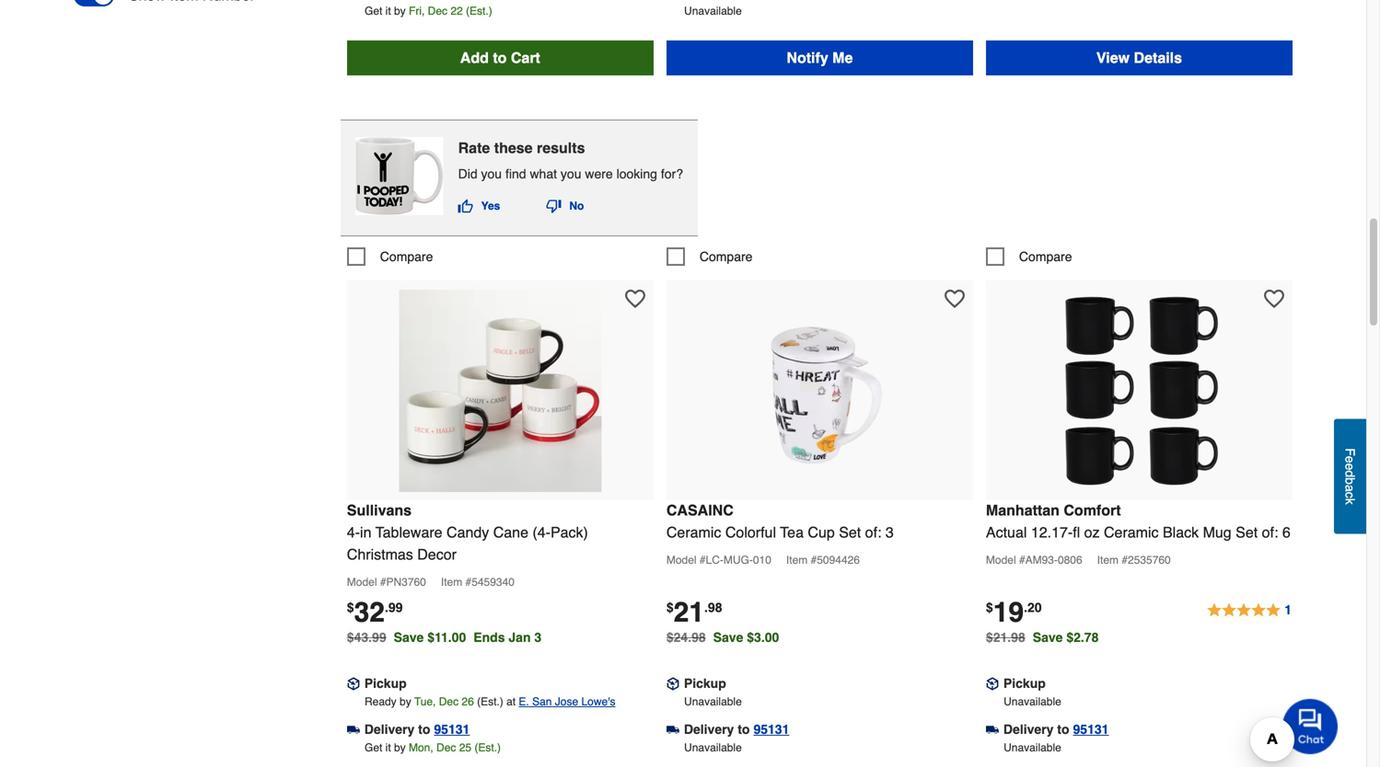 Task type: locate. For each thing, give the bounding box(es) containing it.
0 horizontal spatial 95131 button
[[434, 721, 470, 739]]

1 set from the left
[[839, 524, 861, 541]]

3 delivery to 95131 from the left
[[1003, 723, 1109, 738]]

2 e from the top
[[1343, 463, 1358, 471]]

lowe's
[[581, 696, 615, 709]]

(est.) for get it by fri, dec 22 (est.)
[[466, 5, 492, 18]]

2 horizontal spatial 95131 button
[[1073, 721, 1109, 739]]

1 horizontal spatial model
[[666, 554, 697, 567]]

0 vertical spatial get
[[365, 5, 382, 18]]

1 horizontal spatial 95131 button
[[754, 721, 789, 739]]

dec left 22
[[428, 5, 447, 18]]

ceramic up item #2535760
[[1104, 524, 1159, 541]]

1 horizontal spatial pickup
[[684, 677, 726, 692]]

decor
[[417, 547, 457, 564]]

2 delivery to 95131 from the left
[[684, 723, 789, 738]]

3
[[886, 524, 894, 541], [534, 631, 542, 645]]

by left fri,
[[394, 5, 406, 18]]

you right what
[[561, 167, 581, 181]]

you right did
[[481, 167, 502, 181]]

# for actual
[[1019, 554, 1025, 567]]

ceramic inside casainc ceramic colorful tea cup set of: 3
[[666, 524, 721, 541]]

2 horizontal spatial item
[[1097, 554, 1119, 567]]

$ inside $ 21 .98
[[666, 601, 674, 616]]

$21.98
[[986, 631, 1025, 645]]

1 e from the top
[[1343, 456, 1358, 463]]

1 horizontal spatial ceramic
[[1104, 524, 1159, 541]]

ceramic
[[666, 524, 721, 541], [1104, 524, 1159, 541]]

actual price $19.20 element
[[986, 597, 1042, 629]]

1 delivery to 95131 from the left
[[364, 723, 470, 738]]

3 delivery from the left
[[1003, 723, 1054, 738]]

model for casainc ceramic colorful tea cup set of: 3
[[666, 554, 697, 567]]

1 horizontal spatial you
[[561, 167, 581, 181]]

am93-
[[1025, 554, 1058, 567]]

2 horizontal spatial delivery to 95131
[[1003, 723, 1109, 738]]

item
[[786, 554, 808, 567], [1097, 554, 1119, 567], [441, 576, 462, 589]]

of: right cup
[[865, 524, 882, 541]]

model
[[666, 554, 697, 567], [986, 554, 1016, 567], [347, 576, 377, 589]]

0 horizontal spatial set
[[839, 524, 861, 541]]

1 horizontal spatial 3
[[886, 524, 894, 541]]

were
[[585, 167, 613, 181]]

0 vertical spatial 3
[[886, 524, 894, 541]]

item #2535760
[[1097, 554, 1171, 567]]

1 95131 from the left
[[434, 723, 470, 738]]

0 vertical spatial it
[[385, 5, 391, 18]]

$ up was price $24.98 "element"
[[666, 601, 674, 616]]

1 horizontal spatial delivery to 95131
[[684, 723, 789, 738]]

1 vertical spatial (est.)
[[477, 696, 503, 709]]

delivery for truck filled image associated with first 95131 button from right
[[1003, 723, 1054, 738]]

f e e d b a c k button
[[1334, 419, 1366, 534]]

e up d on the right bottom
[[1343, 456, 1358, 463]]

looking
[[616, 167, 657, 181]]

pickup image for truck filled icon
[[347, 678, 360, 691]]

1 vertical spatial dec
[[439, 696, 459, 709]]

# down actual
[[1019, 554, 1025, 567]]

item inside "button"
[[441, 576, 462, 589]]

2 horizontal spatial $
[[986, 601, 993, 616]]

save down ".98"
[[713, 631, 743, 645]]

1 horizontal spatial set
[[1236, 524, 1258, 541]]

dec left 26
[[439, 696, 459, 709]]

me
[[832, 49, 853, 66]]

2 $ from the left
[[666, 601, 674, 616]]

a
[[1343, 485, 1358, 492]]

thumb up image
[[458, 199, 473, 214]]

compare for 5013395271 element
[[700, 250, 753, 264]]

model up the 32
[[347, 576, 377, 589]]

delivery for truck filled image for 2nd 95131 button from the right
[[684, 723, 734, 738]]

to for first 95131 button from right
[[1057, 723, 1069, 738]]

0 horizontal spatial of:
[[865, 524, 882, 541]]

ready
[[365, 696, 397, 709]]

2 pickup from the left
[[684, 677, 726, 692]]

2 horizontal spatial delivery
[[1003, 723, 1054, 738]]

by left mon,
[[394, 742, 406, 755]]

compare for 5014709325 element
[[380, 250, 433, 264]]

item #5094426 button
[[786, 552, 871, 574]]

2 save from the left
[[713, 631, 743, 645]]

3 save from the left
[[1033, 631, 1063, 645]]

get left fri,
[[365, 5, 382, 18]]

2 you from the left
[[561, 167, 581, 181]]

1 horizontal spatial truck filled image
[[986, 724, 999, 737]]

dec
[[428, 5, 447, 18], [439, 696, 459, 709], [436, 742, 456, 755]]

visual search feedback element
[[340, 120, 698, 237]]

1 save from the left
[[394, 631, 424, 645]]

$43.99
[[347, 631, 386, 645]]

1 of: from the left
[[865, 524, 882, 541]]

0 horizontal spatial heart outline image
[[625, 289, 645, 309]]

item #2535760 button
[[1097, 552, 1182, 574]]

21
[[674, 597, 704, 629]]

(est.) left at
[[477, 696, 503, 709]]

get down ready
[[365, 742, 382, 755]]

ceramic down the casainc
[[666, 524, 721, 541]]

view
[[1096, 49, 1130, 66]]

0 horizontal spatial ceramic
[[666, 524, 721, 541]]

2 it from the top
[[385, 742, 391, 755]]

(est.) right 22
[[466, 5, 492, 18]]

rate
[[458, 140, 490, 157]]

1 horizontal spatial $
[[666, 601, 674, 616]]

$21.98 save $2.78
[[986, 631, 1099, 645]]

1 horizontal spatial pickup image
[[666, 678, 679, 691]]

ends jan 3 element
[[473, 631, 549, 645]]

2 set from the left
[[1236, 524, 1258, 541]]

casainc
[[666, 502, 734, 519]]

1 horizontal spatial compare
[[700, 250, 753, 264]]

2 get from the top
[[365, 742, 382, 755]]

item down decor
[[441, 576, 462, 589]]

pickup down $24.98 save $3.00
[[684, 677, 726, 692]]

oz
[[1084, 524, 1100, 541]]

item down tea
[[786, 554, 808, 567]]

f e e d b a c k
[[1343, 448, 1358, 505]]

compare inside 5014709325 element
[[380, 250, 433, 264]]

0 horizontal spatial you
[[481, 167, 502, 181]]

pickup for 2nd 95131 button from the right
[[684, 677, 726, 692]]

$11.00
[[427, 631, 466, 645]]

$ up was price $21.98 element
[[986, 601, 993, 616]]

0 horizontal spatial delivery to 95131
[[364, 723, 470, 738]]

get
[[365, 5, 382, 18], [365, 742, 382, 755]]

0 vertical spatial by
[[394, 5, 406, 18]]

1 truck filled image from the left
[[666, 724, 679, 737]]

pickup up ready
[[364, 677, 407, 692]]

2 ceramic from the left
[[1104, 524, 1159, 541]]

3 right cup
[[886, 524, 894, 541]]

1 delivery from the left
[[364, 723, 415, 738]]

2 horizontal spatial pickup image
[[986, 678, 999, 691]]

these
[[494, 140, 533, 157]]

truck filled image
[[347, 724, 360, 737]]

1 vertical spatial 3
[[534, 631, 542, 645]]

tea
[[780, 524, 804, 541]]

did you find what you were looking for?
[[458, 167, 683, 181]]

by left tue,
[[400, 696, 411, 709]]

1 get from the top
[[365, 5, 382, 18]]

1 horizontal spatial #
[[700, 554, 706, 567]]

2 pickup image from the left
[[666, 678, 679, 691]]

lc-
[[706, 554, 724, 567]]

5 stars image
[[1206, 600, 1293, 622]]

it left fri,
[[385, 5, 391, 18]]

$ inside $ 19 .20
[[986, 601, 993, 616]]

1 pickup image from the left
[[347, 678, 360, 691]]

d
[[1343, 471, 1358, 478]]

item down oz
[[1097, 554, 1119, 567]]

it
[[385, 5, 391, 18], [385, 742, 391, 755]]

2 of: from the left
[[1262, 524, 1278, 541]]

2 delivery from the left
[[684, 723, 734, 738]]

pn3760
[[386, 576, 426, 589]]

1 horizontal spatial item
[[786, 554, 808, 567]]

delivery to 95131 for 2nd 95131 button from the right
[[684, 723, 789, 738]]

2 horizontal spatial save
[[1033, 631, 1063, 645]]

set
[[839, 524, 861, 541], [1236, 524, 1258, 541]]

# left mug-
[[700, 554, 706, 567]]

2 95131 from the left
[[754, 723, 789, 738]]

2 heart outline image from the left
[[1264, 289, 1284, 309]]

e
[[1343, 456, 1358, 463], [1343, 463, 1358, 471]]

by
[[394, 5, 406, 18], [400, 696, 411, 709], [394, 742, 406, 755]]

2 horizontal spatial 95131
[[1073, 723, 1109, 738]]

2 vertical spatial (est.)
[[475, 742, 501, 755]]

1 horizontal spatial of:
[[1262, 524, 1278, 541]]

delivery to 95131
[[364, 723, 470, 738], [684, 723, 789, 738], [1003, 723, 1109, 738]]

it for mon,
[[385, 742, 391, 755]]

heart outline image
[[625, 289, 645, 309], [1264, 289, 1284, 309]]

fri,
[[409, 5, 425, 18]]

model for sullivans 4-in tableware candy cane (4-pack) christmas decor
[[347, 576, 377, 589]]

1 horizontal spatial delivery
[[684, 723, 734, 738]]

95131 for first 95131 button from right
[[1073, 723, 1109, 738]]

notify me button
[[666, 41, 973, 76]]

2 horizontal spatial pickup
[[1003, 677, 1046, 692]]

compare
[[380, 250, 433, 264], [700, 250, 753, 264], [1019, 250, 1072, 264]]

3 right jan
[[534, 631, 542, 645]]

1 horizontal spatial 95131
[[754, 723, 789, 738]]

1 ceramic from the left
[[666, 524, 721, 541]]

3 pickup from the left
[[1003, 677, 1046, 692]]

3 compare from the left
[[1019, 250, 1072, 264]]

2 horizontal spatial #
[[1019, 554, 1025, 567]]

it left mon,
[[385, 742, 391, 755]]

did
[[458, 167, 477, 181]]

compare inside 1002737016 element
[[1019, 250, 1072, 264]]

2 vertical spatial by
[[394, 742, 406, 755]]

1 horizontal spatial save
[[713, 631, 743, 645]]

save down .20
[[1033, 631, 1063, 645]]

get for get it by fri, dec 22 (est.)
[[365, 5, 382, 18]]

cane
[[493, 524, 528, 541]]

pickup down "$21.98 save $2.78"
[[1003, 677, 1046, 692]]

2 vertical spatial dec
[[436, 742, 456, 755]]

model down actual
[[986, 554, 1016, 567]]

delivery
[[364, 723, 415, 738], [684, 723, 734, 738], [1003, 723, 1054, 738]]

1 $ from the left
[[347, 601, 354, 616]]

1 compare from the left
[[380, 250, 433, 264]]

pickup
[[364, 677, 407, 692], [684, 677, 726, 692], [1003, 677, 1046, 692]]

e up b
[[1343, 463, 1358, 471]]

1 horizontal spatial heart outline image
[[1264, 289, 1284, 309]]

save for 21
[[713, 631, 743, 645]]

pickup image up truck filled icon
[[347, 678, 360, 691]]

yes button
[[458, 193, 500, 219]]

0 horizontal spatial model
[[347, 576, 377, 589]]

5013395271 element
[[666, 248, 753, 266]]

mon,
[[409, 742, 433, 755]]

$ up was price $43.99 element
[[347, 601, 354, 616]]

1 pickup from the left
[[364, 677, 407, 692]]

3 95131 button from the left
[[1073, 721, 1109, 739]]

# for colorful
[[700, 554, 706, 567]]

.20
[[1024, 601, 1042, 616]]

actual price $21.98 element
[[666, 597, 722, 629]]

0 horizontal spatial truck filled image
[[666, 724, 679, 737]]

0 horizontal spatial 95131
[[434, 723, 470, 738]]

model left lc-
[[666, 554, 697, 567]]

mug
[[1203, 524, 1232, 541]]

0 horizontal spatial delivery
[[364, 723, 415, 738]]

pickup image
[[347, 678, 360, 691], [666, 678, 679, 691], [986, 678, 999, 691]]

truck filled image
[[666, 724, 679, 737], [986, 724, 999, 737]]

what
[[530, 167, 557, 181]]

sullivans 4-in tableware candy cane (4-pack) christmas decor
[[347, 502, 588, 564]]

2 truck filled image from the left
[[986, 724, 999, 737]]

was price $21.98 element
[[986, 626, 1033, 645]]

0 horizontal spatial 3
[[534, 631, 542, 645]]

pickup image down $24.98
[[666, 678, 679, 691]]

you
[[481, 167, 502, 181], [561, 167, 581, 181]]

0 horizontal spatial compare
[[380, 250, 433, 264]]

# up .99
[[380, 576, 386, 589]]

$ 32 .99
[[347, 597, 403, 629]]

notify me
[[787, 49, 853, 66]]

of: inside "manhattan comfort actual 12.17-fl oz ceramic black mug set of: 6"
[[1262, 524, 1278, 541]]

pickup for 3rd 95131 button from the right
[[364, 677, 407, 692]]

0 horizontal spatial save
[[394, 631, 424, 645]]

2 horizontal spatial compare
[[1019, 250, 1072, 264]]

compare inside 5013395271 element
[[700, 250, 753, 264]]

pickup image down $21.98
[[986, 678, 999, 691]]

95131
[[434, 723, 470, 738], [754, 723, 789, 738], [1073, 723, 1109, 738]]

0 horizontal spatial $
[[347, 601, 354, 616]]

view details
[[1096, 49, 1182, 66]]

tue,
[[414, 696, 436, 709]]

0 horizontal spatial #
[[380, 576, 386, 589]]

item for candy
[[441, 576, 462, 589]]

0 horizontal spatial pickup image
[[347, 678, 360, 691]]

save down .99
[[394, 631, 424, 645]]

1 vertical spatial it
[[385, 742, 391, 755]]

set right cup
[[839, 524, 861, 541]]

0 horizontal spatial item
[[441, 576, 462, 589]]

3 $ from the left
[[986, 601, 993, 616]]

2 horizontal spatial model
[[986, 554, 1016, 567]]

$ inside the $ 32 .99
[[347, 601, 354, 616]]

(est.) right 25
[[475, 742, 501, 755]]

thumb down image
[[546, 199, 561, 214]]

savings save $11.00 element
[[394, 631, 549, 645]]

to for 2nd 95131 button from the right
[[738, 723, 750, 738]]

3 pickup image from the left
[[986, 678, 999, 691]]

1 button
[[1206, 600, 1293, 622]]

san
[[532, 696, 552, 709]]

0 vertical spatial dec
[[428, 5, 447, 18]]

dec left 25
[[436, 742, 456, 755]]

0 vertical spatial (est.)
[[466, 5, 492, 18]]

3 95131 from the left
[[1073, 723, 1109, 738]]

1 95131 button from the left
[[434, 721, 470, 739]]

set right mug
[[1236, 524, 1258, 541]]

2 compare from the left
[[700, 250, 753, 264]]

#2535760
[[1122, 554, 1171, 567]]

1 vertical spatial get
[[365, 742, 382, 755]]

1 it from the top
[[385, 5, 391, 18]]

0 horizontal spatial pickup
[[364, 677, 407, 692]]

32
[[354, 597, 385, 629]]

get for get it by mon, dec 25 (est.)
[[365, 742, 382, 755]]

ready by tue, dec 26 (est.) at e. san jose lowe's
[[365, 696, 615, 709]]

of: left 6
[[1262, 524, 1278, 541]]



Task type: describe. For each thing, give the bounding box(es) containing it.
jan
[[509, 631, 531, 645]]

$24.98 save $3.00
[[666, 631, 779, 645]]

of: inside casainc ceramic colorful tea cup set of: 3
[[865, 524, 882, 541]]

heart outline image
[[944, 289, 965, 309]]

item for cup
[[786, 554, 808, 567]]

truck filled image for 2nd 95131 button from the right
[[666, 724, 679, 737]]

for?
[[661, 167, 683, 181]]

add
[[460, 49, 489, 66]]

pickup image for truck filled image for 2nd 95131 button from the right
[[666, 678, 679, 691]]

$ for 19
[[986, 601, 993, 616]]

dec for 22
[[428, 5, 447, 18]]

by for fri, dec 22
[[394, 5, 406, 18]]

fl
[[1073, 524, 1080, 541]]

$2.78
[[1066, 631, 1099, 645]]

chat invite button image
[[1283, 699, 1339, 755]]

25
[[459, 742, 471, 755]]

1
[[1285, 603, 1292, 618]]

4-
[[347, 524, 360, 541]]

$3.00
[[747, 631, 779, 645]]

find
[[505, 167, 526, 181]]

was price $24.98 element
[[666, 626, 713, 645]]

$43.99 save $11.00 ends jan 3
[[347, 631, 542, 645]]

add to cart button
[[347, 41, 654, 76]]

3 inside casainc ceramic colorful tea cup set of: 3
[[886, 524, 894, 541]]

item #5094426
[[786, 554, 860, 567]]

cup
[[808, 524, 835, 541]]

delivery for truck filled icon
[[364, 723, 415, 738]]

item #5459340 button
[[441, 574, 526, 596]]

it for fri,
[[385, 5, 391, 18]]

1 vertical spatial by
[[400, 696, 411, 709]]

at
[[506, 696, 516, 709]]

view details link
[[986, 41, 1293, 76]]

show item number element
[[74, 0, 255, 7]]

actual
[[986, 524, 1027, 541]]

# for in
[[380, 576, 386, 589]]

get it by fri, dec 22 (est.)
[[365, 5, 492, 18]]

sullivans
[[347, 502, 412, 519]]

0806
[[1058, 554, 1082, 567]]

in
[[360, 524, 371, 541]]

item for fl
[[1097, 554, 1119, 567]]

ceramic inside "manhattan comfort actual 12.17-fl oz ceramic black mug set of: 6"
[[1104, 524, 1159, 541]]

#5459340
[[465, 576, 515, 589]]

c
[[1343, 492, 1358, 499]]

to for 3rd 95131 button from the right
[[418, 723, 430, 738]]

(est.) for get it by mon, dec 25 (est.)
[[475, 742, 501, 755]]

1 heart outline image from the left
[[625, 289, 645, 309]]

(4-
[[533, 524, 551, 541]]

6
[[1282, 524, 1291, 541]]

tableware
[[375, 524, 442, 541]]

set inside "manhattan comfort actual 12.17-fl oz ceramic black mug set of: 6"
[[1236, 524, 1258, 541]]

was price $43.99 element
[[347, 626, 394, 645]]

pickup image for truck filled image associated with first 95131 button from right
[[986, 678, 999, 691]]

truck filled image for first 95131 button from right
[[986, 724, 999, 737]]

$ 19 .20
[[986, 597, 1042, 629]]

add to cart
[[460, 49, 540, 66]]

mug-
[[724, 554, 753, 567]]

item #5459340
[[441, 576, 515, 589]]

$ 21 .98
[[666, 597, 722, 629]]

model # lc-mug-010
[[666, 554, 771, 567]]

model for manhattan comfort actual 12.17-fl oz ceramic black mug set of: 6
[[986, 554, 1016, 567]]

to inside button
[[493, 49, 507, 66]]

model # pn3760
[[347, 576, 426, 589]]

notify
[[787, 49, 828, 66]]

e.
[[519, 696, 529, 709]]

delivery to 95131 for 3rd 95131 button from the right
[[364, 723, 470, 738]]

visual search feedback thumbnail image
[[355, 137, 443, 216]]

set inside casainc ceramic colorful tea cup set of: 3
[[839, 524, 861, 541]]

cart
[[511, 49, 540, 66]]

.99
[[385, 601, 403, 616]]

$ for 32
[[347, 601, 354, 616]]

2 95131 button from the left
[[754, 721, 789, 739]]

b
[[1343, 478, 1358, 485]]

010
[[753, 554, 771, 567]]

get it by mon, dec 25 (est.)
[[365, 742, 501, 755]]

delivery to 95131 for first 95131 button from right
[[1003, 723, 1109, 738]]

actual price $32.99 element
[[347, 597, 403, 629]]

candy
[[447, 524, 489, 541]]

rate these results
[[458, 140, 585, 157]]

casainc ceramic colorful tea cup set of: 3
[[666, 502, 894, 541]]

no
[[569, 200, 584, 213]]

christmas
[[347, 547, 413, 564]]

95131 for 2nd 95131 button from the right
[[754, 723, 789, 738]]

95131 for 3rd 95131 button from the right
[[434, 723, 470, 738]]

1 you from the left
[[481, 167, 502, 181]]

pickup for first 95131 button from right
[[1003, 677, 1046, 692]]

details
[[1134, 49, 1182, 66]]

yes
[[481, 200, 500, 213]]

.98
[[704, 601, 722, 616]]

colorful
[[725, 524, 776, 541]]

no button
[[546, 193, 584, 219]]

model # am93-0806
[[986, 554, 1082, 567]]

26
[[462, 696, 474, 709]]

f
[[1343, 448, 1358, 456]]

5014709325 element
[[347, 248, 433, 266]]

comfort
[[1064, 502, 1121, 519]]

22
[[451, 5, 463, 18]]

jose
[[555, 696, 578, 709]]

pack)
[[551, 524, 588, 541]]

k
[[1343, 499, 1358, 505]]

dec for 25
[[436, 742, 456, 755]]

19
[[993, 597, 1024, 629]]

compare for 1002737016 element
[[1019, 250, 1072, 264]]

by for mon, dec 25
[[394, 742, 406, 755]]

black
[[1163, 524, 1199, 541]]

$ for 21
[[666, 601, 674, 616]]

1002737016 element
[[986, 248, 1072, 266]]

save for 32
[[394, 631, 424, 645]]

ends
[[473, 631, 505, 645]]

$24.98
[[666, 631, 706, 645]]



Task type: vqa. For each thing, say whether or not it's contained in the screenshot.


